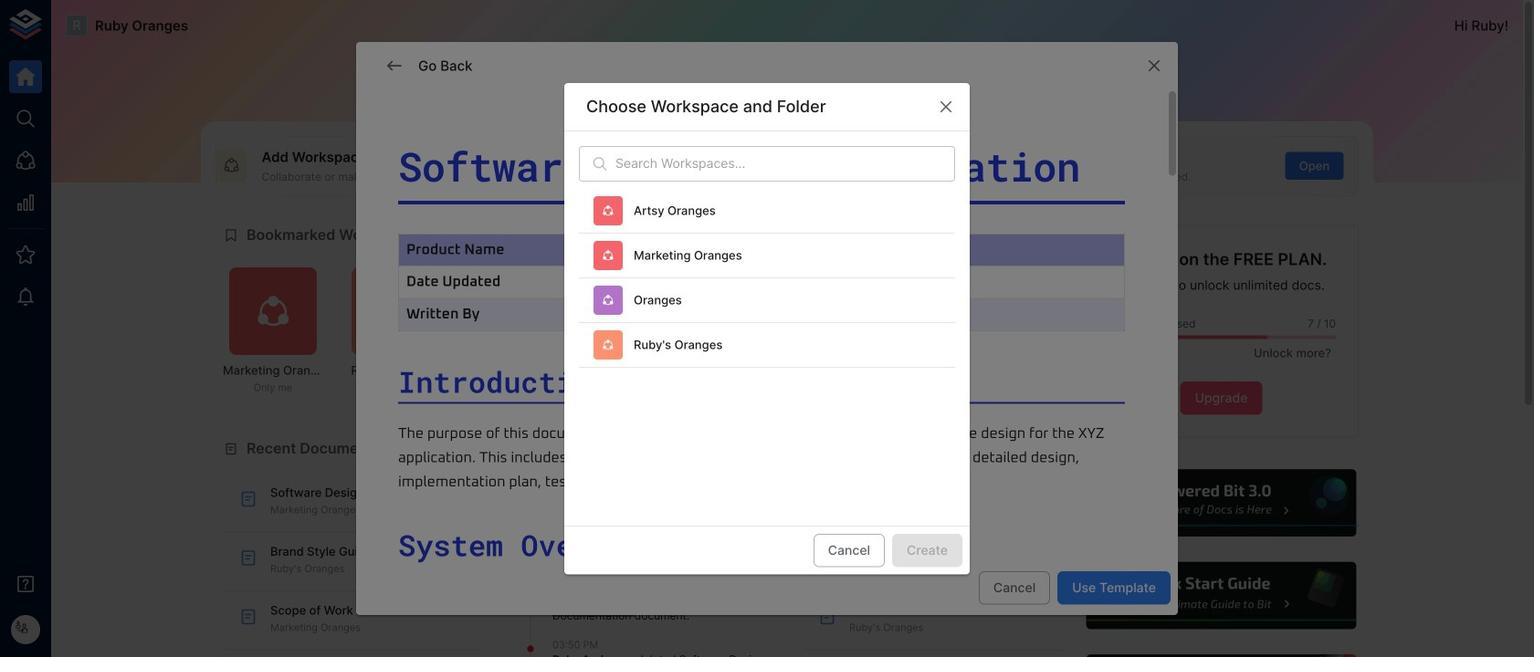 Task type: vqa. For each thing, say whether or not it's contained in the screenshot.
AM
no



Task type: describe. For each thing, give the bounding box(es) containing it.
3 help image from the top
[[1084, 653, 1359, 658]]

1 help image from the top
[[1084, 467, 1359, 540]]

2 help image from the top
[[1084, 560, 1359, 632]]



Task type: locate. For each thing, give the bounding box(es) containing it.
2 vertical spatial help image
[[1084, 653, 1359, 658]]

dialog
[[356, 42, 1178, 658], [565, 83, 970, 575]]

Search Workspaces... text field
[[616, 146, 956, 182]]

help image
[[1084, 467, 1359, 540], [1084, 560, 1359, 632], [1084, 653, 1359, 658]]

1 vertical spatial help image
[[1084, 560, 1359, 632]]

0 vertical spatial help image
[[1084, 467, 1359, 540]]



